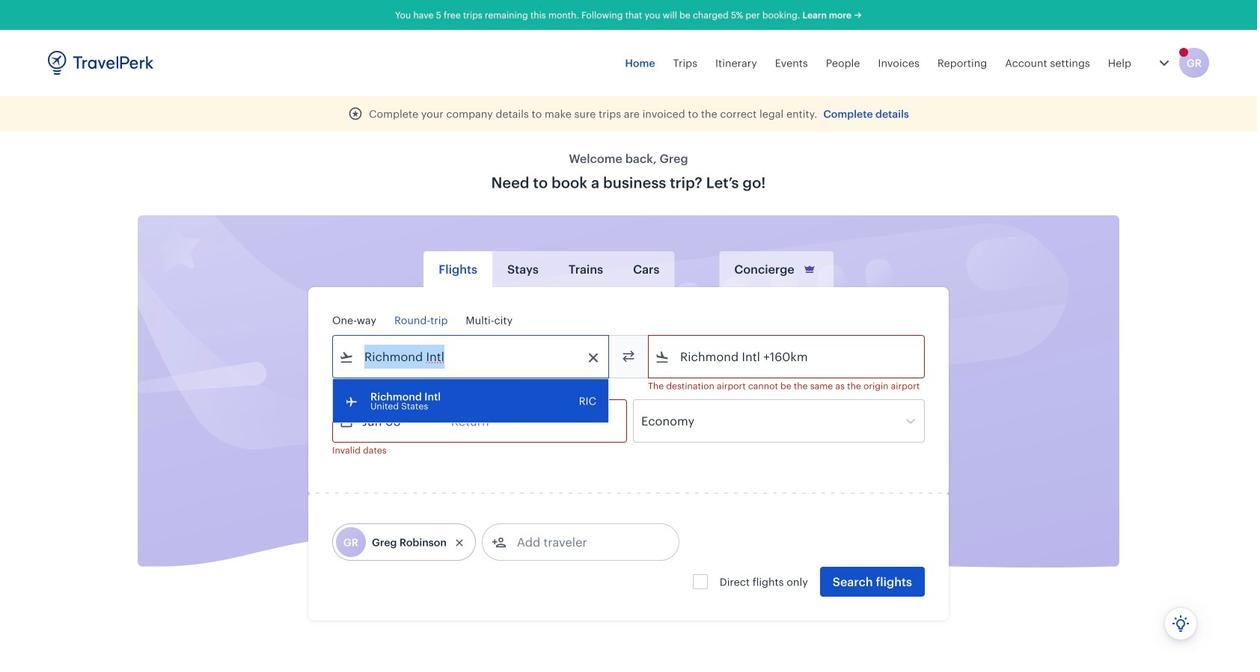 Task type: describe. For each thing, give the bounding box(es) containing it.
To search field
[[670, 345, 905, 369]]

Return text field
[[443, 400, 521, 442]]

Depart text field
[[354, 400, 432, 442]]



Task type: locate. For each thing, give the bounding box(es) containing it.
From search field
[[354, 345, 589, 369]]

Add traveler search field
[[507, 531, 662, 555]]



Task type: vqa. For each thing, say whether or not it's contained in the screenshot.
Depart text field
yes



